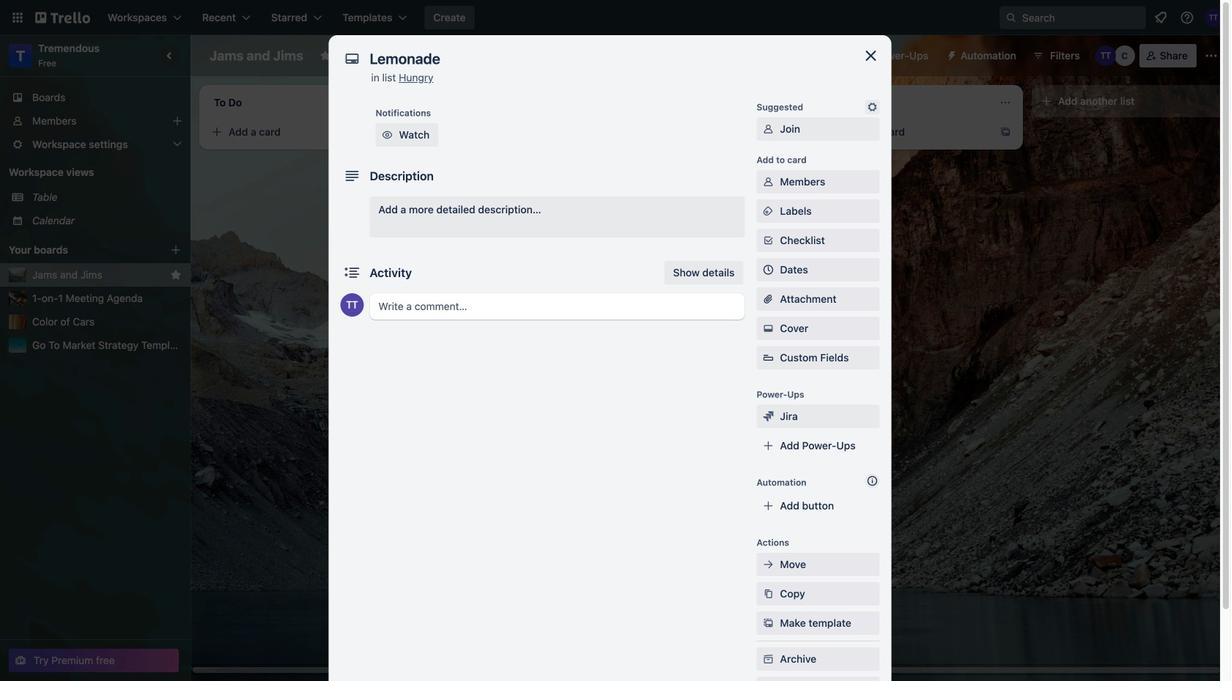 Task type: vqa. For each thing, say whether or not it's contained in the screenshot.
chestercheeetah (chestercheeetah) Image
yes



Task type: locate. For each thing, give the bounding box(es) containing it.
your boards with 4 items element
[[9, 241, 148, 259]]

0 horizontal spatial terry turtle (terryturtle) image
[[341, 293, 364, 317]]

starred icon image
[[170, 269, 182, 281]]

create from template… image
[[375, 126, 387, 138]]

terry turtle (terryturtle) image
[[1205, 9, 1223, 26], [1096, 45, 1116, 66], [341, 293, 364, 317]]

star or unstar board image
[[320, 50, 331, 62]]

create from template… image
[[1000, 126, 1012, 138], [792, 160, 804, 172], [584, 192, 595, 204]]

2 horizontal spatial create from template… image
[[1000, 126, 1012, 138]]

Board name text field
[[202, 44, 311, 67]]

close dialog image
[[863, 47, 880, 65]]

back to home image
[[35, 6, 90, 29]]

2 horizontal spatial terry turtle (terryturtle) image
[[1205, 9, 1223, 26]]

primary element
[[0, 0, 1232, 35]]

1 horizontal spatial terry turtle (terryturtle) image
[[1096, 45, 1116, 66]]

sm image
[[941, 44, 961, 65], [865, 100, 880, 114], [761, 321, 776, 336], [761, 409, 776, 424], [761, 557, 776, 572], [761, 616, 776, 630]]

search image
[[1006, 12, 1018, 23]]

0 vertical spatial create from template… image
[[1000, 126, 1012, 138]]

2 vertical spatial create from template… image
[[584, 192, 595, 204]]

None text field
[[363, 45, 846, 72]]

0 horizontal spatial create from template… image
[[584, 192, 595, 204]]

0 notifications image
[[1152, 9, 1170, 26]]

1 vertical spatial terry turtle (terryturtle) image
[[1096, 45, 1116, 66]]

1 vertical spatial create from template… image
[[792, 160, 804, 172]]

sm image
[[761, 122, 776, 136], [380, 128, 395, 142], [761, 174, 776, 189], [761, 204, 776, 218], [761, 587, 776, 601], [761, 652, 776, 666]]



Task type: describe. For each thing, give the bounding box(es) containing it.
Search field
[[1000, 6, 1147, 29]]

chestercheeetah (chestercheeetah) image
[[1115, 45, 1135, 66]]

1 horizontal spatial create from template… image
[[792, 160, 804, 172]]

open information menu image
[[1180, 10, 1195, 25]]

Write a comment text field
[[370, 293, 745, 320]]

show menu image
[[1205, 48, 1219, 63]]

add board image
[[170, 244, 182, 256]]

0 vertical spatial terry turtle (terryturtle) image
[[1205, 9, 1223, 26]]

2 vertical spatial terry turtle (terryturtle) image
[[341, 293, 364, 317]]



